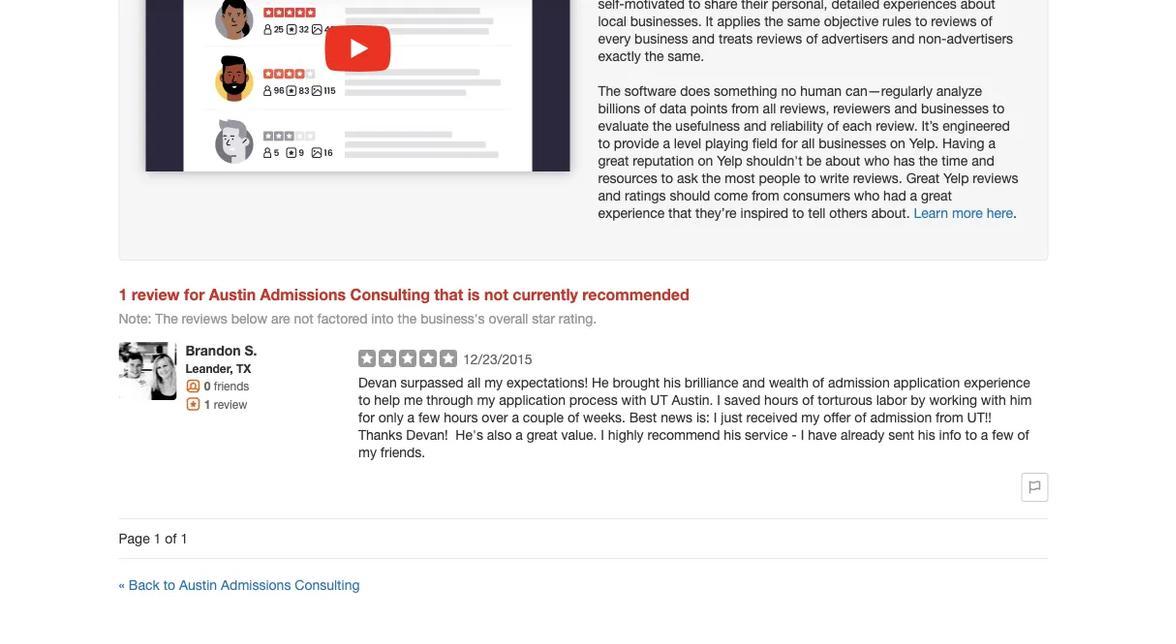 Task type: locate. For each thing, give the bounding box(es) containing it.
from up inspired
[[752, 187, 780, 203]]

the right ask
[[702, 170, 721, 186]]

for
[[782, 135, 798, 151], [184, 285, 205, 303], [359, 409, 375, 425]]

on
[[891, 135, 906, 151], [698, 153, 714, 169]]

and up the field
[[744, 118, 767, 134]]

1 vertical spatial great
[[922, 187, 953, 203]]

review.
[[876, 118, 918, 134]]

0 horizontal spatial that
[[435, 285, 464, 303]]

of right the wealth at the right bottom
[[813, 374, 825, 390]]

austin for for
[[209, 285, 256, 303]]

from down something
[[732, 100, 760, 116]]

2 horizontal spatial for
[[782, 135, 798, 151]]

recommended
[[583, 285, 690, 303]]

0 vertical spatial all
[[763, 100, 777, 116]]

austin right back
[[179, 577, 217, 593]]

with up ut!!
[[982, 392, 1007, 408]]

1 horizontal spatial not
[[485, 285, 509, 303]]

businesses
[[922, 100, 990, 116], [819, 135, 887, 151]]

of down the wealth at the right bottom
[[803, 392, 815, 408]]

0 horizontal spatial businesses
[[819, 135, 887, 151]]

hours down "through" at the bottom left of page
[[444, 409, 478, 425]]

0 horizontal spatial review
[[132, 285, 180, 303]]

for inside devan surpassed all my expectations! he brought his brilliance and wealth of admission application experience to help me through my application process with ut austin. i saved hours of torturous labor by working with him for only a few hours over a couple of weeks. best news is: i just received my offer of admission from ut!! thanks devan!  he's also a great value. i highly recommend his service - i have already sent his info to a few of my friends.
[[359, 409, 375, 425]]

0 horizontal spatial yelp
[[717, 153, 743, 169]]

only
[[379, 409, 404, 425]]

they're
[[696, 205, 737, 221]]

a up reputation
[[663, 135, 671, 151]]

back
[[129, 577, 160, 593]]

consulting
[[350, 285, 430, 303], [295, 577, 360, 593]]

the
[[653, 118, 672, 134], [919, 153, 939, 169], [702, 170, 721, 186], [398, 310, 417, 326]]

0 vertical spatial reviews
[[973, 170, 1019, 186]]

1 horizontal spatial with
[[982, 392, 1007, 408]]

0 horizontal spatial not
[[294, 310, 314, 326]]

no
[[782, 83, 797, 99]]

0 vertical spatial that
[[669, 205, 692, 221]]

torturous
[[818, 392, 873, 408]]

couple
[[523, 409, 564, 425]]

0 horizontal spatial few
[[419, 409, 440, 425]]

few up devan!
[[419, 409, 440, 425]]

1 horizontal spatial reviews
[[973, 170, 1019, 186]]

1 horizontal spatial businesses
[[922, 100, 990, 116]]

great
[[598, 153, 629, 169], [922, 187, 953, 203], [527, 427, 558, 443]]

working
[[930, 392, 978, 408]]

austin
[[209, 285, 256, 303], [179, 577, 217, 593]]

austin inside 1 review for austin admissions consulting that is not currently recommended note: the reviews below are not factored into the business's overall star rating.
[[209, 285, 256, 303]]

level
[[674, 135, 702, 151]]

billions
[[598, 100, 641, 116]]

help
[[374, 392, 400, 408]]

0 horizontal spatial hours
[[444, 409, 478, 425]]

2 vertical spatial for
[[359, 409, 375, 425]]

reviews up here
[[973, 170, 1019, 186]]

0 horizontal spatial the
[[155, 310, 178, 326]]

his left info
[[919, 427, 936, 443]]

for inside the software does something no human can—regularly analyze billions of data points from all reviews, reviewers and businesses to evaluate the usefulness and reliability of each review. it's engineered to provide a level playing field for all businesses on yelp. having a great reputation on yelp shouldn't be about who has the time and resources to ask the most people to write reviews. great yelp reviews and ratings should come from consumers who had a great experience that they're inspired to tell others about.
[[782, 135, 798, 151]]

page 1 of 1
[[119, 531, 188, 547]]

field
[[753, 135, 778, 151]]

a down engineered
[[989, 135, 996, 151]]

0 vertical spatial consulting
[[350, 285, 430, 303]]

1 horizontal spatial for
[[359, 409, 375, 425]]

service
[[745, 427, 788, 443]]

great inside devan surpassed all my expectations! he brought his brilliance and wealth of admission application experience to help me through my application process with ut austin. i saved hours of torturous labor by working with him for only a few hours over a couple of weeks. best news is: i just received my offer of admission from ut!! thanks devan!  he's also a great value. i highly recommend his service - i have already sent his info to a few of my friends.
[[527, 427, 558, 443]]

surpassed
[[401, 374, 464, 390]]

brought
[[613, 374, 660, 390]]

software
[[625, 83, 677, 99]]

consulting inside 1 review for austin admissions consulting that is not currently recommended note: the reviews below are not factored into the business's overall star rating.
[[350, 285, 430, 303]]

data
[[660, 100, 687, 116]]

0 vertical spatial austin
[[209, 285, 256, 303]]

0 vertical spatial admissions
[[260, 285, 346, 303]]

hours
[[765, 392, 799, 408], [444, 409, 478, 425]]

reviews
[[973, 170, 1019, 186], [182, 310, 228, 326]]

0 horizontal spatial all
[[468, 374, 481, 390]]

great up the resources
[[598, 153, 629, 169]]

of down the software
[[644, 100, 656, 116]]

0 vertical spatial great
[[598, 153, 629, 169]]

and up saved
[[743, 374, 766, 390]]

2 with from the left
[[982, 392, 1007, 408]]

1 vertical spatial review
[[214, 397, 247, 411]]

should
[[670, 187, 711, 203]]

great down couple
[[527, 427, 558, 443]]

1 vertical spatial austin
[[179, 577, 217, 593]]

0 friends
[[204, 379, 249, 393]]

1 vertical spatial few
[[993, 427, 1014, 443]]

the up the billions
[[598, 83, 621, 99]]

here
[[987, 205, 1014, 221]]

yelp down playing
[[717, 153, 743, 169]]

that
[[669, 205, 692, 221], [435, 285, 464, 303]]

value.
[[562, 427, 597, 443]]

businesses down analyze
[[922, 100, 990, 116]]

1 horizontal spatial hours
[[765, 392, 799, 408]]

ratings
[[625, 187, 666, 203]]

1 vertical spatial the
[[155, 310, 178, 326]]

1 inside 1 review for austin admissions consulting that is not currently recommended note: the reviews below are not factored into the business's overall star rating.
[[119, 285, 127, 303]]

1 horizontal spatial his
[[724, 427, 742, 443]]

austin up below
[[209, 285, 256, 303]]

and down the resources
[[598, 187, 621, 203]]

1 vertical spatial for
[[184, 285, 205, 303]]

leander,
[[186, 362, 233, 375]]

my down 12/23/2015 on the left of the page
[[485, 374, 503, 390]]

0
[[204, 379, 211, 393]]

businesses down each
[[819, 135, 887, 151]]

experience up him
[[965, 374, 1031, 390]]

1 vertical spatial hours
[[444, 409, 478, 425]]

all down something
[[763, 100, 777, 116]]

more
[[953, 205, 984, 221]]

review
[[132, 285, 180, 303], [214, 397, 247, 411]]

2 vertical spatial from
[[936, 409, 964, 425]]

admissions inside 1 review for austin admissions consulting that is not currently recommended note: the reviews below are not factored into the business's overall star rating.
[[260, 285, 346, 303]]

0 vertical spatial few
[[419, 409, 440, 425]]

to left tell
[[793, 205, 805, 221]]

for up the thanks
[[359, 409, 375, 425]]

all up "through" at the bottom left of page
[[468, 374, 481, 390]]

1
[[119, 285, 127, 303], [204, 397, 211, 411], [154, 531, 161, 547], [181, 531, 188, 547]]

0 horizontal spatial great
[[527, 427, 558, 443]]

0 vertical spatial on
[[891, 135, 906, 151]]

review inside 1 review for austin admissions consulting that is not currently recommended note: the reviews below are not factored into the business's overall star rating.
[[132, 285, 180, 303]]

1 horizontal spatial on
[[891, 135, 906, 151]]

that down the should
[[669, 205, 692, 221]]

all up be
[[802, 135, 815, 151]]

review up note:
[[132, 285, 180, 303]]

1 review for austin admissions consulting that is not currently recommended note: the reviews below are not factored into the business's overall star rating.
[[119, 285, 690, 326]]

who down the "reviews."
[[855, 187, 880, 203]]

application up by
[[894, 374, 961, 390]]

from
[[732, 100, 760, 116], [752, 187, 780, 203], [936, 409, 964, 425]]

admissions for for
[[260, 285, 346, 303]]

the right note:
[[155, 310, 178, 326]]

his down just
[[724, 427, 742, 443]]

admission
[[829, 374, 890, 390], [871, 409, 933, 425]]

of down him
[[1018, 427, 1030, 443]]

from inside devan surpassed all my expectations! he brought his brilliance and wealth of admission application experience to help me through my application process with ut austin. i saved hours of torturous labor by working with him for only a few hours over a couple of weeks. best news is: i just received my offer of admission from ut!! thanks devan!  he's also a great value. i highly recommend his service - i have already sent his info to a few of my friends.
[[936, 409, 964, 425]]

not
[[485, 285, 509, 303], [294, 310, 314, 326]]

admission up sent
[[871, 409, 933, 425]]

1 vertical spatial not
[[294, 310, 314, 326]]

i
[[718, 392, 721, 408], [714, 409, 718, 425], [601, 427, 605, 443], [801, 427, 805, 443]]

with down brought on the bottom
[[622, 392, 647, 408]]

1 vertical spatial admissions
[[221, 577, 291, 593]]

0 horizontal spatial for
[[184, 285, 205, 303]]

few down him
[[993, 427, 1014, 443]]

1 vertical spatial on
[[698, 153, 714, 169]]

offer
[[824, 409, 851, 425]]

0 vertical spatial the
[[598, 83, 621, 99]]

who up the "reviews."
[[865, 153, 890, 169]]

for up brandon in the bottom left of the page
[[184, 285, 205, 303]]

5.0 star rating image
[[359, 350, 457, 367]]

to down reputation
[[662, 170, 674, 186]]

it's
[[922, 118, 940, 134]]

0 vertical spatial review
[[132, 285, 180, 303]]

the
[[598, 83, 621, 99], [155, 310, 178, 326]]

the right the 'into'
[[398, 310, 417, 326]]

has
[[894, 153, 916, 169]]

i down brilliance
[[718, 392, 721, 408]]

labor
[[877, 392, 908, 408]]

his up the ut
[[664, 374, 681, 390]]

1 horizontal spatial review
[[214, 397, 247, 411]]

0 vertical spatial admission
[[829, 374, 890, 390]]

from up info
[[936, 409, 964, 425]]

1 vertical spatial consulting
[[295, 577, 360, 593]]

1 vertical spatial reviews
[[182, 310, 228, 326]]

0 horizontal spatial with
[[622, 392, 647, 408]]

thanks
[[359, 427, 403, 443]]

2 horizontal spatial great
[[922, 187, 953, 203]]

be
[[807, 153, 822, 169]]

usefulness
[[676, 118, 740, 134]]

reviews inside 1 review for austin admissions consulting that is not currently recommended note: the reviews below are not factored into the business's overall star rating.
[[182, 310, 228, 326]]

0 vertical spatial hours
[[765, 392, 799, 408]]

2 vertical spatial all
[[468, 374, 481, 390]]

consulting for for
[[350, 285, 430, 303]]

0 horizontal spatial reviews
[[182, 310, 228, 326]]

yelp down time on the right top
[[944, 170, 970, 186]]

that up business's
[[435, 285, 464, 303]]

of left each
[[828, 118, 840, 134]]

1 horizontal spatial application
[[894, 374, 961, 390]]

engineered
[[943, 118, 1011, 134]]

devan!
[[406, 427, 448, 443]]

review down 'friends'
[[214, 397, 247, 411]]

not right is
[[485, 285, 509, 303]]

1 horizontal spatial that
[[669, 205, 692, 221]]

1 vertical spatial application
[[499, 392, 566, 408]]

1 horizontal spatial yelp
[[944, 170, 970, 186]]

hours down the wealth at the right bottom
[[765, 392, 799, 408]]

all
[[763, 100, 777, 116], [802, 135, 815, 151], [468, 374, 481, 390]]

human
[[801, 83, 842, 99]]

by
[[911, 392, 926, 408]]

and inside devan surpassed all my expectations! he brought his brilliance and wealth of admission application experience to help me through my application process with ut austin. i saved hours of torturous labor by working with him for only a few hours over a couple of weeks. best news is: i just received my offer of admission from ut!! thanks devan!  he's also a great value. i highly recommend his service - i have already sent his info to a few of my friends.
[[743, 374, 766, 390]]

experience inside the software does something no human can—regularly analyze billions of data points from all reviews, reviewers and businesses to evaluate the usefulness and reliability of each review. it's engineered to provide a level playing field for all businesses on yelp. having a great reputation on yelp shouldn't be about who has the time and resources to ask the most people to write reviews. great yelp reviews and ratings should come from consumers who had a great experience that they're inspired to tell others about.
[[598, 205, 665, 221]]

reviews up brandon in the bottom left of the page
[[182, 310, 228, 326]]

consumers
[[784, 187, 851, 203]]

reviewers
[[834, 100, 891, 116]]

already
[[841, 427, 885, 443]]

not right the are
[[294, 310, 314, 326]]

brandon s. image
[[119, 342, 177, 400]]

2 vertical spatial great
[[527, 427, 558, 443]]

0 horizontal spatial experience
[[598, 205, 665, 221]]

1 with from the left
[[622, 392, 647, 408]]

0 vertical spatial yelp
[[717, 153, 743, 169]]

that inside 1 review for austin admissions consulting that is not currently recommended note: the reviews below are not factored into the business's overall star rating.
[[435, 285, 464, 303]]

info
[[940, 427, 962, 443]]

1 horizontal spatial the
[[598, 83, 621, 99]]

admission up the torturous
[[829, 374, 890, 390]]

i right the "is:"
[[714, 409, 718, 425]]

0 vertical spatial who
[[865, 153, 890, 169]]

of
[[644, 100, 656, 116], [828, 118, 840, 134], [813, 374, 825, 390], [803, 392, 815, 408], [568, 409, 580, 425], [855, 409, 867, 425], [1018, 427, 1030, 443], [165, 531, 177, 547]]

1 horizontal spatial all
[[763, 100, 777, 116]]

1 vertical spatial experience
[[965, 374, 1031, 390]]

0 vertical spatial experience
[[598, 205, 665, 221]]

evaluate
[[598, 118, 649, 134]]

best
[[630, 409, 657, 425]]

a
[[663, 135, 671, 151], [989, 135, 996, 151], [911, 187, 918, 203], [408, 409, 415, 425], [512, 409, 519, 425], [516, 427, 523, 443], [982, 427, 989, 443]]

to down ut!!
[[966, 427, 978, 443]]

people
[[759, 170, 801, 186]]

1 vertical spatial all
[[802, 135, 815, 151]]

for down reliability
[[782, 135, 798, 151]]

a right over
[[512, 409, 519, 425]]

0 vertical spatial not
[[485, 285, 509, 303]]

points
[[691, 100, 728, 116]]

on down review.
[[891, 135, 906, 151]]

my up have
[[802, 409, 820, 425]]

shouldn't
[[747, 153, 803, 169]]

great up "learn"
[[922, 187, 953, 203]]

experience down ratings
[[598, 205, 665, 221]]

1 vertical spatial admission
[[871, 409, 933, 425]]

on down level
[[698, 153, 714, 169]]

process
[[570, 392, 618, 408]]

to down be
[[805, 170, 817, 186]]

the software does something no human can—regularly analyze billions of data points from all reviews, reviewers and businesses to evaluate the usefulness and reliability of each review. it's engineered to provide a level playing field for all businesses on yelp. having a great reputation on yelp shouldn't be about who has the time and resources to ask the most people to write reviews. great yelp reviews and ratings should come from consumers who had a great experience that they're inspired to tell others about.
[[598, 83, 1019, 221]]

application up couple
[[499, 392, 566, 408]]

1 vertical spatial that
[[435, 285, 464, 303]]

of up value.
[[568, 409, 580, 425]]

1 horizontal spatial experience
[[965, 374, 1031, 390]]

0 vertical spatial for
[[782, 135, 798, 151]]

1 vertical spatial who
[[855, 187, 880, 203]]



Task type: vqa. For each thing, say whether or not it's contained in the screenshot.
He
yes



Task type: describe. For each thing, give the bounding box(es) containing it.
page
[[119, 531, 150, 547]]

about.
[[872, 205, 911, 221]]

1 vertical spatial from
[[752, 187, 780, 203]]

experience inside devan surpassed all my expectations! he brought his brilliance and wealth of admission application experience to help me through my application process with ut austin. i saved hours of torturous labor by working with him for only a few hours over a couple of weeks. best news is: i just received my offer of admission from ut!! thanks devan!  he's also a great value. i highly recommend his service - i have already sent his info to a few of my friends.
[[965, 374, 1031, 390]]

currently
[[513, 285, 578, 303]]

into
[[372, 310, 394, 326]]

to down devan
[[359, 392, 371, 408]]

0 vertical spatial application
[[894, 374, 961, 390]]

s.
[[245, 342, 257, 358]]

reviews.
[[854, 170, 903, 186]]

« back to austin admissions consulting
[[119, 577, 360, 593]]

1 horizontal spatial great
[[598, 153, 629, 169]]

inspired
[[741, 205, 789, 221]]

0 horizontal spatial application
[[499, 392, 566, 408]]

0 vertical spatial businesses
[[922, 100, 990, 116]]

admissions for to
[[221, 577, 291, 593]]

the inside 1 review for austin admissions consulting that is not currently recommended note: the reviews below are not factored into the business's overall star rating.
[[398, 310, 417, 326]]

time
[[942, 153, 968, 169]]

for inside 1 review for austin admissions consulting that is not currently recommended note: the reviews below are not factored into the business's overall star rating.
[[184, 285, 205, 303]]

devan surpassed all my expectations! he brought his brilliance and wealth of admission application experience to help me through my application process with ut austin. i saved hours of torturous labor by working with him for only a few hours over a couple of weeks. best news is: i just received my offer of admission from ut!! thanks devan!  he's also a great value. i highly recommend his service - i have already sent his info to a few of my friends.
[[359, 374, 1033, 460]]

overall
[[489, 310, 529, 326]]

that inside the software does something no human can—regularly analyze billions of data points from all reviews, reviewers and businesses to evaluate the usefulness and reliability of each review. it's engineered to provide a level playing field for all businesses on yelp. having a great reputation on yelp shouldn't be about who has the time and resources to ask the most people to write reviews. great yelp reviews and ratings should come from consumers who had a great experience that they're inspired to tell others about.
[[669, 205, 692, 221]]

all inside devan surpassed all my expectations! he brought his brilliance and wealth of admission application experience to help me through my application process with ut austin. i saved hours of torturous labor by working with him for only a few hours over a couple of weeks. best news is: i just received my offer of admission from ut!! thanks devan!  he's also a great value. i highly recommend his service - i have already sent his info to a few of my friends.
[[468, 374, 481, 390]]

had
[[884, 187, 907, 203]]

come
[[715, 187, 749, 203]]

.
[[1014, 205, 1017, 221]]

my down the thanks
[[359, 444, 377, 460]]

1 horizontal spatial few
[[993, 427, 1014, 443]]

learn
[[914, 205, 949, 221]]

austin for to
[[179, 577, 217, 593]]

i right -
[[801, 427, 805, 443]]

12/23/2015
[[463, 351, 533, 367]]

i down weeks.
[[601, 427, 605, 443]]

1 review
[[204, 397, 247, 411]]

write
[[820, 170, 850, 186]]

my up over
[[477, 392, 496, 408]]

most
[[725, 170, 756, 186]]

to right back
[[163, 577, 176, 593]]

expectations!
[[507, 374, 588, 390]]

learn more here link
[[914, 205, 1014, 221]]

«
[[119, 577, 125, 593]]

review for 1 review
[[214, 397, 247, 411]]

review for 1 review for austin admissions consulting that is not currently recommended note: the reviews below are not factored into the business's overall star rating.
[[132, 285, 180, 303]]

me
[[404, 392, 423, 408]]

over
[[482, 409, 508, 425]]

-
[[792, 427, 797, 443]]

are
[[271, 310, 290, 326]]

resources
[[598, 170, 658, 186]]

is
[[468, 285, 480, 303]]

to up engineered
[[993, 100, 1005, 116]]

for for reviewers
[[782, 135, 798, 151]]

wealth
[[770, 374, 809, 390]]

of right "page"
[[165, 531, 177, 547]]

business's
[[421, 310, 485, 326]]

highly
[[608, 427, 644, 443]]

about
[[826, 153, 861, 169]]

and down the having
[[972, 153, 995, 169]]

0 horizontal spatial his
[[664, 374, 681, 390]]

tx
[[236, 362, 251, 375]]

2 horizontal spatial his
[[919, 427, 936, 443]]

reviews inside the software does something no human can—regularly analyze billions of data points from all reviews, reviewers and businesses to evaluate the usefulness and reliability of each review. it's engineered to provide a level playing field for all businesses on yelp. having a great reputation on yelp shouldn't be about who has the time and resources to ask the most people to write reviews. great yelp reviews and ratings should come from consumers who had a great experience that they're inspired to tell others about.
[[973, 170, 1019, 186]]

a down me
[[408, 409, 415, 425]]

learn more here .
[[914, 205, 1017, 221]]

of up already
[[855, 409, 867, 425]]

a right had
[[911, 187, 918, 203]]

brandon
[[186, 342, 241, 358]]

through
[[427, 392, 473, 408]]

recommend
[[648, 427, 721, 443]]

austin.
[[672, 392, 714, 408]]

having
[[943, 135, 985, 151]]

analyze
[[937, 83, 983, 99]]

below
[[231, 310, 268, 326]]

1 vertical spatial businesses
[[819, 135, 887, 151]]

also
[[487, 427, 512, 443]]

0 vertical spatial from
[[732, 100, 760, 116]]

« back to austin admissions consulting link
[[119, 577, 360, 593]]

can—regularly
[[846, 83, 933, 99]]

does
[[681, 83, 711, 99]]

a down ut!!
[[982, 427, 989, 443]]

devan
[[359, 374, 397, 390]]

ut!!
[[968, 409, 992, 425]]

the inside 1 review for austin admissions consulting that is not currently recommended note: the reviews below are not factored into the business's overall star rating.
[[155, 310, 178, 326]]

tell
[[809, 205, 826, 221]]

consulting for to
[[295, 577, 360, 593]]

friends.
[[381, 444, 426, 460]]

the down "yelp."
[[919, 153, 939, 169]]

0 horizontal spatial on
[[698, 153, 714, 169]]

him
[[1011, 392, 1033, 408]]

the inside the software does something no human can—regularly analyze billions of data points from all reviews, reviewers and businesses to evaluate the usefulness and reliability of each review. it's engineered to provide a level playing field for all businesses on yelp. having a great reputation on yelp shouldn't be about who has the time and resources to ask the most people to write reviews. great yelp reviews and ratings should come from consumers who had a great experience that they're inspired to tell others about.
[[598, 83, 621, 99]]

great
[[907, 170, 940, 186]]

he
[[592, 374, 609, 390]]

is:
[[697, 409, 710, 425]]

reliability
[[771, 118, 824, 134]]

and up review.
[[895, 100, 918, 116]]

2 horizontal spatial all
[[802, 135, 815, 151]]

to down "evaluate"
[[598, 135, 611, 151]]

saved
[[725, 392, 761, 408]]

the down data
[[653, 118, 672, 134]]

a right also
[[516, 427, 523, 443]]

for for to
[[359, 409, 375, 425]]

1 vertical spatial yelp
[[944, 170, 970, 186]]

brilliance
[[685, 374, 739, 390]]

provide
[[614, 135, 660, 151]]

yelp.
[[910, 135, 939, 151]]

have
[[808, 427, 837, 443]]

ask
[[677, 170, 699, 186]]

rating.
[[559, 310, 597, 326]]

others
[[830, 205, 868, 221]]

weeks.
[[583, 409, 626, 425]]

note:
[[119, 310, 152, 326]]

reviews,
[[780, 100, 830, 116]]



